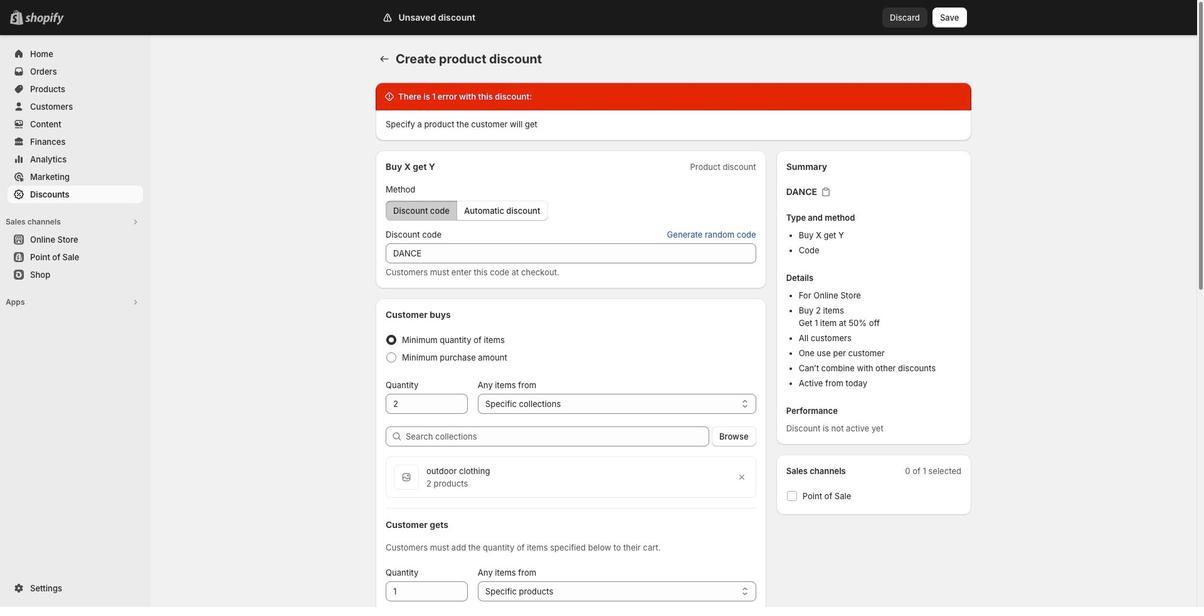 Task type: describe. For each thing, give the bounding box(es) containing it.
shopify image
[[25, 13, 64, 25]]



Task type: vqa. For each thing, say whether or not it's contained in the screenshot.
text field
yes



Task type: locate. For each thing, give the bounding box(es) containing it.
None text field
[[386, 243, 757, 264], [386, 394, 468, 414], [386, 582, 468, 602], [386, 243, 757, 264], [386, 394, 468, 414], [386, 582, 468, 602]]

Search collections text field
[[406, 427, 710, 447]]



